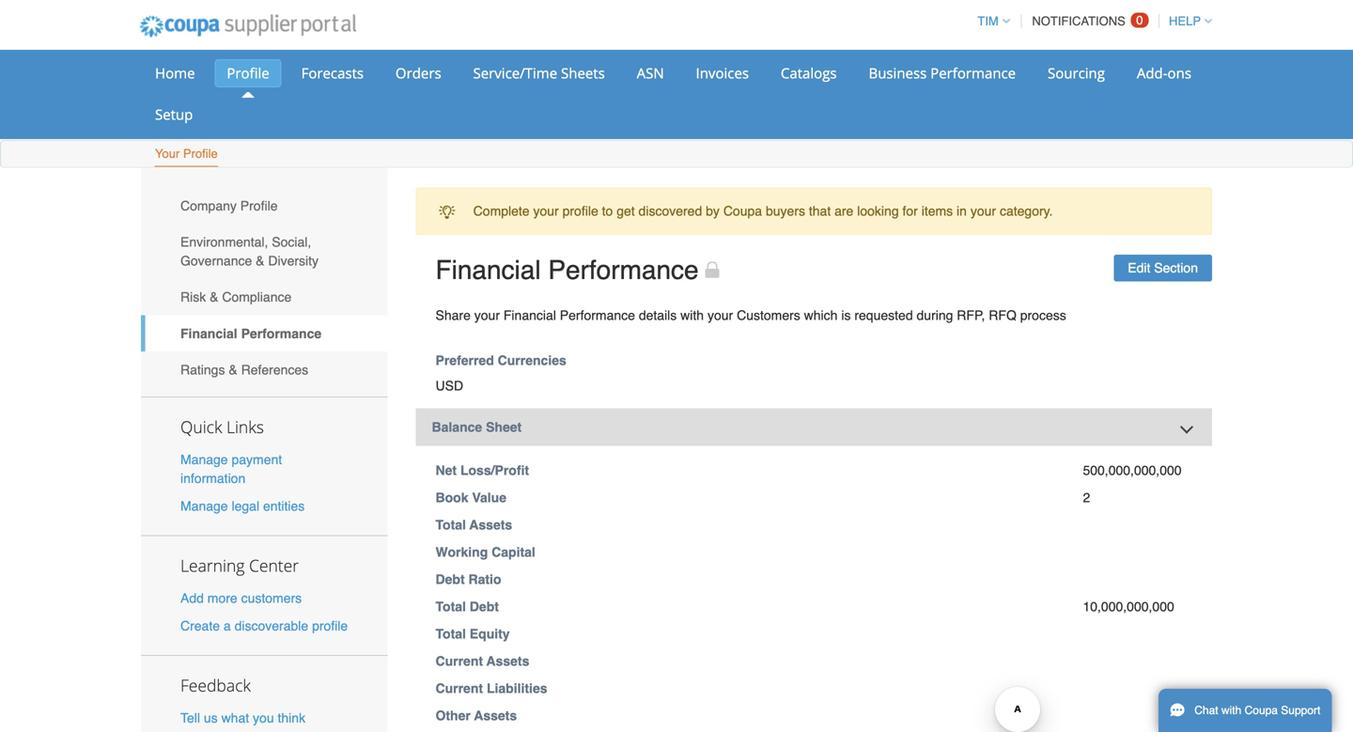 Task type: locate. For each thing, give the bounding box(es) containing it.
1 horizontal spatial debt
[[470, 599, 499, 614]]

with
[[681, 308, 704, 323], [1222, 704, 1242, 717]]

& right the risk
[[210, 290, 218, 305]]

0 vertical spatial &
[[256, 253, 265, 268]]

navigation containing notifications 0
[[969, 3, 1212, 39]]

2 vertical spatial &
[[229, 362, 238, 377]]

complete your profile to get discovered by coupa buyers that are looking for items in your category. alert
[[416, 188, 1212, 235]]

service/time sheets
[[473, 63, 605, 83]]

2 horizontal spatial &
[[256, 253, 265, 268]]

financial up share
[[436, 255, 541, 285]]

1 total from the top
[[436, 517, 466, 532]]

notifications
[[1032, 14, 1126, 28]]

sheets
[[561, 63, 605, 83]]

tim
[[978, 14, 999, 28]]

risk & compliance
[[180, 290, 292, 305]]

feedback
[[180, 674, 251, 696]]

0 horizontal spatial &
[[210, 290, 218, 305]]

current down total equity
[[436, 654, 483, 669]]

working capital
[[436, 545, 536, 560]]

0 vertical spatial debt
[[436, 572, 465, 587]]

assets down value
[[470, 517, 512, 532]]

tell us what you think button
[[180, 708, 306, 727]]

coupa inside button
[[1245, 704, 1278, 717]]

edit
[[1128, 261, 1151, 276]]

current up other
[[436, 681, 483, 696]]

risk & compliance link
[[141, 279, 388, 315]]

create
[[180, 618, 220, 633]]

debt down ratio
[[470, 599, 499, 614]]

environmental,
[[180, 234, 268, 250]]

profile inside alert
[[563, 204, 598, 219]]

0 vertical spatial manage
[[180, 452, 228, 467]]

add more customers
[[180, 591, 302, 606]]

1 vertical spatial coupa
[[1245, 704, 1278, 717]]

manage inside the manage payment information
[[180, 452, 228, 467]]

ratio
[[469, 572, 501, 587]]

notifications 0
[[1032, 13, 1143, 28]]

total equity
[[436, 626, 510, 642]]

2 vertical spatial total
[[436, 626, 466, 642]]

complete your profile to get discovered by coupa buyers that are looking for items in your category.
[[473, 204, 1053, 219]]

0 horizontal spatial coupa
[[724, 204, 762, 219]]

help link
[[1161, 14, 1212, 28]]

0 horizontal spatial profile
[[312, 618, 348, 633]]

profile link
[[215, 59, 282, 87]]

3 total from the top
[[436, 626, 466, 642]]

forecasts
[[301, 63, 364, 83]]

1 horizontal spatial &
[[229, 362, 238, 377]]

1 vertical spatial assets
[[487, 654, 530, 669]]

financial up currencies
[[504, 308, 556, 323]]

debt down "working"
[[436, 572, 465, 587]]

ons
[[1168, 63, 1192, 83]]

with right details
[[681, 308, 704, 323]]

your
[[155, 147, 180, 161]]

1 vertical spatial total
[[436, 599, 466, 614]]

governance
[[180, 253, 252, 268]]

1 horizontal spatial profile
[[563, 204, 598, 219]]

1 vertical spatial manage
[[180, 499, 228, 514]]

learning center
[[180, 554, 299, 577]]

currencies
[[498, 353, 567, 368]]

section
[[1155, 261, 1198, 276]]

us
[[204, 710, 218, 725]]

manage for manage legal entities
[[180, 499, 228, 514]]

assets down current liabilities
[[474, 708, 517, 723]]

assets
[[470, 517, 512, 532], [487, 654, 530, 669], [474, 708, 517, 723]]

total down book
[[436, 517, 466, 532]]

manage payment information link
[[180, 452, 282, 486]]

profile inside 'link'
[[183, 147, 218, 161]]

profile for company profile
[[240, 198, 278, 213]]

coupa right "by"
[[724, 204, 762, 219]]

tim link
[[969, 14, 1010, 28]]

0 vertical spatial with
[[681, 308, 704, 323]]

share
[[436, 308, 471, 323]]

1 vertical spatial profile
[[183, 147, 218, 161]]

preferred currencies
[[436, 353, 567, 368]]

debt ratio
[[436, 572, 501, 587]]

which
[[804, 308, 838, 323]]

0 horizontal spatial debt
[[436, 572, 465, 587]]

financial
[[436, 255, 541, 285], [504, 308, 556, 323], [180, 326, 238, 341]]

financial up ratings
[[180, 326, 238, 341]]

setup link
[[143, 101, 205, 129]]

manage down information
[[180, 499, 228, 514]]

0 horizontal spatial financial performance
[[180, 326, 322, 341]]

coupa
[[724, 204, 762, 219], [1245, 704, 1278, 717]]

catalogs
[[781, 63, 837, 83]]

performance
[[931, 63, 1016, 83], [548, 255, 699, 285], [560, 308, 635, 323], [241, 326, 322, 341]]

profile left the to
[[563, 204, 598, 219]]

1 horizontal spatial coupa
[[1245, 704, 1278, 717]]

company
[[180, 198, 237, 213]]

0 horizontal spatial with
[[681, 308, 704, 323]]

total down total debt
[[436, 626, 466, 642]]

what
[[221, 710, 249, 725]]

manage payment information
[[180, 452, 282, 486]]

risk
[[180, 290, 206, 305]]

discovered
[[639, 204, 702, 219]]

total down the debt ratio at the left bottom of the page
[[436, 599, 466, 614]]

asn
[[637, 63, 664, 83]]

& left 'diversity'
[[256, 253, 265, 268]]

manage
[[180, 452, 228, 467], [180, 499, 228, 514]]

chat with coupa support button
[[1159, 689, 1332, 732]]

navigation
[[969, 3, 1212, 39]]

social,
[[272, 234, 311, 250]]

diversity
[[268, 253, 319, 268]]

balance
[[432, 420, 482, 435]]

coupa supplier portal image
[[127, 3, 369, 50]]

manage up information
[[180, 452, 228, 467]]

manage for manage payment information
[[180, 452, 228, 467]]

environmental, social, governance & diversity link
[[141, 224, 388, 279]]

2 manage from the top
[[180, 499, 228, 514]]

0 vertical spatial coupa
[[724, 204, 762, 219]]

1 manage from the top
[[180, 452, 228, 467]]

that
[[809, 204, 831, 219]]

usd
[[436, 378, 463, 393]]

your
[[533, 204, 559, 219], [971, 204, 996, 219], [474, 308, 500, 323], [708, 308, 733, 323]]

chat
[[1195, 704, 1219, 717]]

sourcing link
[[1036, 59, 1118, 87]]

& for compliance
[[210, 290, 218, 305]]

asn link
[[625, 59, 676, 87]]

coupa left support
[[1245, 704, 1278, 717]]

2 current from the top
[[436, 681, 483, 696]]

assets up liabilities
[[487, 654, 530, 669]]

profile right your
[[183, 147, 218, 161]]

financial performance down the to
[[436, 255, 699, 285]]

0 vertical spatial total
[[436, 517, 466, 532]]

total debt
[[436, 599, 499, 614]]

get
[[617, 204, 635, 219]]

to
[[602, 204, 613, 219]]

your profile
[[155, 147, 218, 161]]

0 vertical spatial financial performance
[[436, 255, 699, 285]]

1 current from the top
[[436, 654, 483, 669]]

2 vertical spatial profile
[[240, 198, 278, 213]]

with right chat at the bottom
[[1222, 704, 1242, 717]]

performance up details
[[548, 255, 699, 285]]

financial performance down compliance
[[180, 326, 322, 341]]

book
[[436, 490, 469, 505]]

ratings & references link
[[141, 352, 388, 388]]

profile right discoverable
[[312, 618, 348, 633]]

& right ratings
[[229, 362, 238, 377]]

company profile link
[[141, 188, 388, 224]]

balance sheet
[[432, 420, 522, 435]]

balance sheet button
[[416, 408, 1212, 446]]

0 vertical spatial profile
[[563, 204, 598, 219]]

invoices link
[[684, 59, 761, 87]]

orders link
[[383, 59, 454, 87]]

2 vertical spatial assets
[[474, 708, 517, 723]]

with inside button
[[1222, 704, 1242, 717]]

entities
[[263, 499, 305, 514]]

1 vertical spatial with
[[1222, 704, 1242, 717]]

business performance
[[869, 63, 1016, 83]]

profile up environmental, social, governance & diversity link
[[240, 198, 278, 213]]

profile down the "coupa supplier portal" "image"
[[227, 63, 269, 83]]

2 total from the top
[[436, 599, 466, 614]]

0 vertical spatial assets
[[470, 517, 512, 532]]

1 horizontal spatial with
[[1222, 704, 1242, 717]]

manage legal entities
[[180, 499, 305, 514]]

other
[[436, 708, 471, 723]]

0 vertical spatial profile
[[227, 63, 269, 83]]

total for total equity
[[436, 626, 466, 642]]

1 vertical spatial debt
[[470, 599, 499, 614]]

1 vertical spatial current
[[436, 681, 483, 696]]

debt
[[436, 572, 465, 587], [470, 599, 499, 614]]

chat with coupa support
[[1195, 704, 1321, 717]]

profile
[[227, 63, 269, 83], [183, 147, 218, 161], [240, 198, 278, 213]]

share your financial performance details with your customers which is requested during rfp, rfq process
[[436, 308, 1067, 323]]

1 vertical spatial &
[[210, 290, 218, 305]]

0 vertical spatial current
[[436, 654, 483, 669]]

equity
[[470, 626, 510, 642]]

customers
[[737, 308, 801, 323]]

a
[[224, 618, 231, 633]]



Task type: vqa. For each thing, say whether or not it's contained in the screenshot.
Expenditures
no



Task type: describe. For each thing, give the bounding box(es) containing it.
sourcing
[[1048, 63, 1105, 83]]

your right 'in'
[[971, 204, 996, 219]]

is
[[842, 308, 851, 323]]

coupa inside alert
[[724, 204, 762, 219]]

assets for other assets
[[474, 708, 517, 723]]

manage legal entities link
[[180, 499, 305, 514]]

current assets
[[436, 654, 530, 669]]

category.
[[1000, 204, 1053, 219]]

you
[[253, 710, 274, 725]]

edit section link
[[1114, 255, 1212, 282]]

rfp,
[[957, 308, 985, 323]]

2 vertical spatial financial
[[180, 326, 238, 341]]

preferred
[[436, 353, 494, 368]]

create a discoverable profile
[[180, 618, 348, 633]]

loss/profit
[[461, 463, 529, 478]]

add more customers link
[[180, 591, 302, 606]]

net loss/profit
[[436, 463, 529, 478]]

company profile
[[180, 198, 278, 213]]

business performance link
[[857, 59, 1028, 87]]

total for total assets
[[436, 517, 466, 532]]

book value
[[436, 490, 507, 505]]

value
[[472, 490, 507, 505]]

looking
[[857, 204, 899, 219]]

total assets
[[436, 517, 512, 532]]

home
[[155, 63, 195, 83]]

10,000,000,000
[[1083, 599, 1175, 614]]

performance up references
[[241, 326, 322, 341]]

500,000,000,000
[[1083, 463, 1182, 478]]

working
[[436, 545, 488, 560]]

performance left details
[[560, 308, 635, 323]]

current for current assets
[[436, 654, 483, 669]]

total for total debt
[[436, 599, 466, 614]]

capital
[[492, 545, 536, 560]]

buyers
[[766, 204, 805, 219]]

are
[[835, 204, 854, 219]]

net
[[436, 463, 457, 478]]

center
[[249, 554, 299, 577]]

assets for total assets
[[470, 517, 512, 532]]

quick
[[180, 416, 222, 438]]

links
[[226, 416, 264, 438]]

current liabilities
[[436, 681, 548, 696]]

more
[[208, 591, 238, 606]]

for
[[903, 204, 918, 219]]

service/time
[[473, 63, 557, 83]]

sheet
[[486, 420, 522, 435]]

current for current liabilities
[[436, 681, 483, 696]]

details
[[639, 308, 677, 323]]

compliance
[[222, 290, 292, 305]]

financial performance link
[[141, 315, 388, 352]]

catalogs link
[[769, 59, 849, 87]]

assets for current assets
[[487, 654, 530, 669]]

legal
[[232, 499, 259, 514]]

orders
[[396, 63, 441, 83]]

performance down tim
[[931, 63, 1016, 83]]

invoices
[[696, 63, 749, 83]]

1 vertical spatial profile
[[312, 618, 348, 633]]

2
[[1083, 490, 1091, 505]]

during
[[917, 308, 953, 323]]

environmental, social, governance & diversity
[[180, 234, 319, 268]]

by
[[706, 204, 720, 219]]

create a discoverable profile link
[[180, 618, 348, 633]]

your right complete
[[533, 204, 559, 219]]

& for references
[[229, 362, 238, 377]]

support
[[1281, 704, 1321, 717]]

1 vertical spatial financial
[[504, 308, 556, 323]]

1 vertical spatial financial performance
[[180, 326, 322, 341]]

your right share
[[474, 308, 500, 323]]

information
[[180, 471, 246, 486]]

profile for your profile
[[183, 147, 218, 161]]

& inside environmental, social, governance & diversity
[[256, 253, 265, 268]]

1 horizontal spatial financial performance
[[436, 255, 699, 285]]

add-ons
[[1137, 63, 1192, 83]]

home link
[[143, 59, 207, 87]]

quick links
[[180, 416, 264, 438]]

ratings & references
[[180, 362, 308, 377]]

setup
[[155, 105, 193, 124]]

your profile link
[[154, 142, 219, 167]]

ratings
[[180, 362, 225, 377]]

your left customers
[[708, 308, 733, 323]]

references
[[241, 362, 308, 377]]

0 vertical spatial financial
[[436, 255, 541, 285]]

other assets
[[436, 708, 517, 723]]

learning
[[180, 554, 245, 577]]

balance sheet heading
[[416, 408, 1212, 446]]

add
[[180, 591, 204, 606]]

edit section
[[1128, 261, 1198, 276]]



